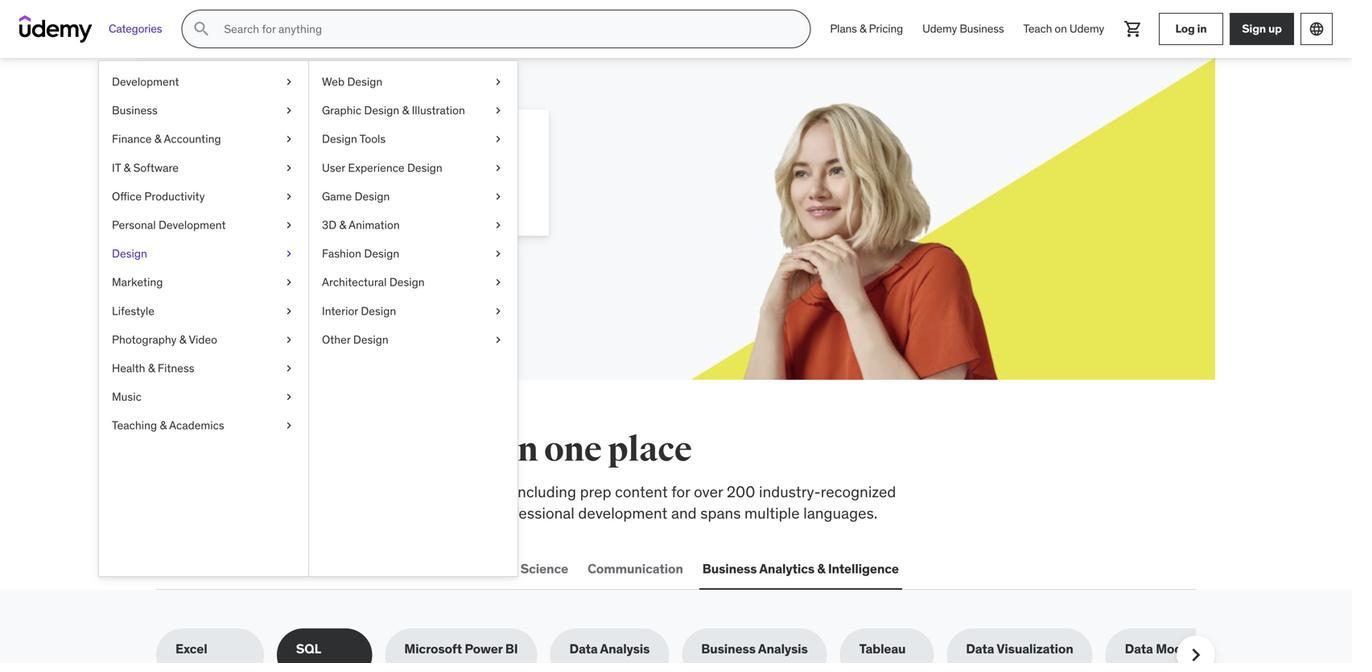 Task type: locate. For each thing, give the bounding box(es) containing it.
categories
[[109, 21, 162, 36]]

0 horizontal spatial in
[[507, 429, 538, 471]]

& right health
[[148, 361, 155, 375]]

& right 3d
[[339, 218, 346, 232]]

xsmall image inside design tools link
[[492, 131, 505, 147]]

data modeling
[[1125, 641, 1212, 657]]

& inside graphic design & illustration link
[[402, 103, 409, 118]]

certifications,
[[156, 504, 249, 523]]

and
[[671, 504, 697, 523]]

1 horizontal spatial for
[[671, 482, 690, 501]]

design down personal
[[112, 246, 147, 261]]

data inside button
[[490, 561, 518, 577]]

1 vertical spatial for
[[671, 482, 690, 501]]

xsmall image inside interior design link
[[492, 303, 505, 319]]

xsmall image inside it & software link
[[283, 160, 295, 176]]

& for photography & video
[[179, 332, 186, 347]]

1 vertical spatial web
[[159, 561, 187, 577]]

office productivity
[[112, 189, 205, 204]]

& right the plans
[[860, 21, 866, 36]]

xsmall image inside user experience design link
[[492, 160, 505, 176]]

music
[[112, 390, 141, 404]]

for inside skills for your future expand your potential with a course. starting at just $12.99 through dec 15.
[[291, 128, 329, 161]]

design down animation
[[364, 246, 399, 261]]

xsmall image inside "lifestyle" link
[[283, 303, 295, 319]]

course.
[[380, 168, 422, 184]]

data science button
[[486, 550, 572, 588]]

lifestyle link
[[99, 297, 308, 325]]

xsmall image for marketing
[[283, 275, 295, 290]]

fashion
[[322, 246, 361, 261]]

design for architectural
[[389, 275, 425, 289]]

fashion design
[[322, 246, 399, 261]]

0 horizontal spatial web
[[159, 561, 187, 577]]

2 analysis from the left
[[758, 641, 808, 657]]

development down categories dropdown button
[[112, 74, 179, 89]]

xsmall image for user experience design
[[492, 160, 505, 176]]

xsmall image inside development link
[[283, 74, 295, 90]]

xsmall image
[[283, 74, 295, 90], [283, 131, 295, 147], [283, 160, 295, 176], [283, 189, 295, 204], [492, 189, 505, 204], [283, 217, 295, 233], [492, 275, 505, 290], [283, 303, 295, 319], [283, 332, 295, 348], [283, 389, 295, 405], [283, 418, 295, 434]]

Search for anything text field
[[221, 15, 791, 43]]

& for it & software
[[124, 160, 131, 175]]

1 horizontal spatial in
[[1197, 21, 1207, 36]]

tools
[[360, 132, 386, 146]]

0 horizontal spatial analysis
[[600, 641, 650, 657]]

udemy business link
[[913, 10, 1014, 48]]

xsmall image inside music link
[[283, 389, 295, 405]]

game design link
[[309, 182, 518, 211]]

it
[[112, 160, 121, 175], [289, 561, 300, 577]]

xsmall image inside other design link
[[492, 332, 505, 348]]

place
[[608, 429, 692, 471]]

xsmall image inside web design "link"
[[492, 74, 505, 90]]

in up including at bottom
[[507, 429, 538, 471]]

1 horizontal spatial web
[[322, 74, 345, 89]]

design for other
[[353, 332, 389, 347]]

design inside 'link'
[[112, 246, 147, 261]]

web inside "link"
[[322, 74, 345, 89]]

xsmall image inside fashion design link
[[492, 246, 505, 262]]

0 horizontal spatial udemy
[[922, 21, 957, 36]]

3d
[[322, 218, 337, 232]]

& right finance on the top left of page
[[154, 132, 161, 146]]

plans & pricing link
[[820, 10, 913, 48]]

analysis
[[600, 641, 650, 657], [758, 641, 808, 657]]

workplace
[[270, 482, 341, 501]]

science
[[520, 561, 568, 577]]

development down certifications,
[[189, 561, 270, 577]]

1 vertical spatial development
[[159, 218, 226, 232]]

it inside button
[[289, 561, 300, 577]]

design for fashion
[[364, 246, 399, 261]]

web
[[322, 74, 345, 89], [159, 561, 187, 577]]

teaching & academics link
[[99, 411, 308, 440]]

data left the visualization
[[966, 641, 994, 657]]

design tools
[[322, 132, 386, 146]]

& inside the photography & video link
[[179, 332, 186, 347]]

design for web
[[347, 74, 383, 89]]

architectural design link
[[309, 268, 518, 297]]

for up potential at top left
[[291, 128, 329, 161]]

xsmall image inside graphic design & illustration link
[[492, 103, 505, 118]]

experience
[[348, 160, 405, 175]]

udemy right on
[[1070, 21, 1104, 36]]

prep
[[580, 482, 611, 501]]

& inside business analytics & intelligence button
[[817, 561, 825, 577]]

udemy
[[922, 21, 957, 36], [1070, 21, 1104, 36]]

1 horizontal spatial udemy
[[1070, 21, 1104, 36]]

xsmall image for design
[[283, 246, 295, 262]]

topic filters element
[[156, 629, 1231, 663]]

for up and on the bottom
[[671, 482, 690, 501]]

xsmall image inside the photography & video link
[[283, 332, 295, 348]]

up
[[1268, 21, 1282, 36]]

it for it & software
[[112, 160, 121, 175]]

xsmall image inside health & fitness link
[[283, 361, 295, 376]]

xsmall image for personal development
[[283, 217, 295, 233]]

xsmall image for finance & accounting
[[283, 131, 295, 147]]

1 analysis from the left
[[600, 641, 650, 657]]

0 horizontal spatial for
[[291, 128, 329, 161]]

teach on udemy link
[[1014, 10, 1114, 48]]

design down interior design at left top
[[353, 332, 389, 347]]

business inside business analytics & intelligence button
[[702, 561, 757, 577]]

& inside finance & accounting link
[[154, 132, 161, 146]]

animation
[[349, 218, 400, 232]]

& right teaching
[[160, 418, 167, 433]]

development
[[112, 74, 179, 89], [159, 218, 226, 232], [189, 561, 270, 577]]

xsmall image for fashion design
[[492, 246, 505, 262]]

1 vertical spatial it
[[289, 561, 300, 577]]

xsmall image
[[492, 74, 505, 90], [283, 103, 295, 118], [492, 103, 505, 118], [492, 131, 505, 147], [492, 160, 505, 176], [492, 217, 505, 233], [283, 246, 295, 262], [492, 246, 505, 262], [283, 275, 295, 290], [492, 303, 505, 319], [492, 332, 505, 348], [283, 361, 295, 376]]

xsmall image for other design
[[492, 332, 505, 348]]

design up graphic
[[347, 74, 383, 89]]

data for data analysis
[[569, 641, 598, 657]]

& inside plans & pricing link
[[860, 21, 866, 36]]

skills
[[267, 429, 354, 471], [344, 482, 379, 501]]

& inside health & fitness link
[[148, 361, 155, 375]]

microsoft power bi
[[404, 641, 518, 657]]

xsmall image inside game design link
[[492, 189, 505, 204]]

data analysis
[[569, 641, 650, 657]]

design down fashion design link
[[389, 275, 425, 289]]

1 vertical spatial in
[[507, 429, 538, 471]]

architectural
[[322, 275, 387, 289]]

user experience design link
[[309, 154, 518, 182]]

xsmall image inside architectural design link
[[492, 275, 505, 290]]

data left the science
[[490, 561, 518, 577]]

development inside 'button'
[[189, 561, 270, 577]]

it & software
[[112, 160, 179, 175]]

skills inside covering critical workplace skills to technical topics, including prep content for over 200 industry-recognized certifications, our catalog supports well-rounded professional development and spans multiple languages.
[[344, 482, 379, 501]]

0 horizontal spatial it
[[112, 160, 121, 175]]

& for 3d & animation
[[339, 218, 346, 232]]

plans
[[830, 21, 857, 36]]

future
[[396, 128, 475, 161]]

business analytics & intelligence button
[[699, 550, 902, 588]]

development down office productivity link
[[159, 218, 226, 232]]

leadership button
[[400, 550, 473, 588]]

0 horizontal spatial your
[[260, 168, 285, 184]]

1 horizontal spatial your
[[333, 128, 392, 161]]

data right bi
[[569, 641, 598, 657]]

all the skills you need in one place
[[156, 429, 692, 471]]

udemy image
[[19, 15, 93, 43]]

it up office
[[112, 160, 121, 175]]

your
[[333, 128, 392, 161], [260, 168, 285, 184]]

submit search image
[[192, 19, 211, 39]]

xsmall image inside office productivity link
[[283, 189, 295, 204]]

xsmall image inside 3d & animation link
[[492, 217, 505, 233]]

choose a language image
[[1309, 21, 1325, 37]]

design inside "link"
[[347, 74, 383, 89]]

supports
[[333, 504, 393, 523]]

xsmall image inside 'business' link
[[283, 103, 295, 118]]

business inside "topic filters" element
[[701, 641, 756, 657]]

0 vertical spatial web
[[322, 74, 345, 89]]

marketing link
[[99, 268, 308, 297]]

xsmall image for architectural design
[[492, 275, 505, 290]]

1 vertical spatial skills
[[344, 482, 379, 501]]

xsmall image inside design 'link'
[[283, 246, 295, 262]]

over
[[694, 482, 723, 501]]

0 vertical spatial development
[[112, 74, 179, 89]]

xsmall image for photography & video
[[283, 332, 295, 348]]

xsmall image inside finance & accounting link
[[283, 131, 295, 147]]

to
[[382, 482, 396, 501]]

design down a
[[355, 189, 390, 204]]

& inside it & software link
[[124, 160, 131, 175]]

technical
[[399, 482, 461, 501]]

architectural design
[[322, 275, 425, 289]]

xsmall image for music
[[283, 389, 295, 405]]

15.
[[330, 186, 346, 202]]

& for health & fitness
[[148, 361, 155, 375]]

xsmall image inside personal development link
[[283, 217, 295, 233]]

certifications
[[303, 561, 384, 577]]

data left modeling
[[1125, 641, 1153, 657]]

in right log
[[1197, 21, 1207, 36]]

0 vertical spatial for
[[291, 128, 329, 161]]

1 horizontal spatial it
[[289, 561, 300, 577]]

skills up the supports
[[344, 482, 379, 501]]

web down certifications,
[[159, 561, 187, 577]]

business
[[960, 21, 1004, 36], [112, 103, 158, 118], [702, 561, 757, 577], [701, 641, 756, 657]]

teach
[[1023, 21, 1052, 36]]

you
[[360, 429, 417, 471]]

& down web design "link"
[[402, 103, 409, 118]]

fashion design link
[[309, 239, 518, 268]]

& up office
[[124, 160, 131, 175]]

skills
[[214, 128, 286, 161]]

1 horizontal spatial analysis
[[758, 641, 808, 657]]

game
[[322, 189, 352, 204]]

0 vertical spatial it
[[112, 160, 121, 175]]

including
[[514, 482, 576, 501]]

business inside 'business' link
[[112, 103, 158, 118]]

log in
[[1175, 21, 1207, 36]]

finance & accounting link
[[99, 125, 308, 154]]

software
[[133, 160, 179, 175]]

& inside teaching & academics link
[[160, 418, 167, 433]]

tableau
[[859, 641, 906, 657]]

& inside 3d & animation link
[[339, 218, 346, 232]]

xsmall image for business
[[283, 103, 295, 118]]

xsmall image for office productivity
[[283, 189, 295, 204]]

leadership
[[404, 561, 470, 577]]

other
[[322, 332, 351, 347]]

interior design
[[322, 304, 396, 318]]

other design
[[322, 332, 389, 347]]

data visualization
[[966, 641, 1073, 657]]

& left video
[[179, 332, 186, 347]]

design up 'tools'
[[364, 103, 399, 118]]

development
[[578, 504, 668, 523]]

1 udemy from the left
[[922, 21, 957, 36]]

2 vertical spatial development
[[189, 561, 270, 577]]

xsmall image inside teaching & academics link
[[283, 418, 295, 434]]

udemy right pricing
[[922, 21, 957, 36]]

multiple
[[745, 504, 800, 523]]

xsmall image inside marketing link
[[283, 275, 295, 290]]

design down the architectural design
[[361, 304, 396, 318]]

visualization
[[997, 641, 1073, 657]]

web up graphic
[[322, 74, 345, 89]]

recognized
[[821, 482, 896, 501]]

skills up workplace
[[267, 429, 354, 471]]

& right analytics
[[817, 561, 825, 577]]

it left certifications
[[289, 561, 300, 577]]

plans & pricing
[[830, 21, 903, 36]]

web inside 'button'
[[159, 561, 187, 577]]

business for business analytics & intelligence
[[702, 561, 757, 577]]

web design
[[322, 74, 383, 89]]

productivity
[[144, 189, 205, 204]]

user experience design
[[322, 160, 442, 175]]

log in link
[[1159, 13, 1223, 45]]

lifestyle
[[112, 304, 154, 318]]



Task type: describe. For each thing, give the bounding box(es) containing it.
& for finance & accounting
[[154, 132, 161, 146]]

design down design tools link
[[407, 160, 442, 175]]

business analysis
[[701, 641, 808, 657]]

modeling
[[1156, 641, 1212, 657]]

web for web development
[[159, 561, 187, 577]]

the
[[209, 429, 261, 471]]

3d & animation
[[322, 218, 400, 232]]

with
[[342, 168, 367, 184]]

analytics
[[759, 561, 815, 577]]

industry-
[[759, 482, 821, 501]]

xsmall image for design tools
[[492, 131, 505, 147]]

graphic design & illustration
[[322, 103, 465, 118]]

$12.99
[[214, 186, 253, 202]]

teach on udemy
[[1023, 21, 1104, 36]]

data for data science
[[490, 561, 518, 577]]

office productivity link
[[99, 182, 308, 211]]

languages.
[[803, 504, 878, 523]]

0 vertical spatial in
[[1197, 21, 1207, 36]]

expand
[[214, 168, 257, 184]]

our
[[253, 504, 275, 523]]

for inside covering critical workplace skills to technical topics, including prep content for over 200 industry-recognized certifications, our catalog supports well-rounded professional development and spans multiple languages.
[[671, 482, 690, 501]]

critical
[[221, 482, 267, 501]]

spans
[[700, 504, 741, 523]]

next image
[[1183, 642, 1209, 663]]

other design link
[[309, 325, 518, 354]]

xsmall image for teaching & academics
[[283, 418, 295, 434]]

photography
[[112, 332, 177, 347]]

data science
[[490, 561, 568, 577]]

video
[[189, 332, 217, 347]]

data for data visualization
[[966, 641, 994, 657]]

design link
[[99, 239, 308, 268]]

business for business
[[112, 103, 158, 118]]

business inside udemy business link
[[960, 21, 1004, 36]]

web design link
[[309, 68, 518, 96]]

microsoft
[[404, 641, 462, 657]]

data for data modeling
[[1125, 641, 1153, 657]]

intelligence
[[828, 561, 899, 577]]

development for personal
[[159, 218, 226, 232]]

xsmall image for game design
[[492, 189, 505, 204]]

all
[[156, 429, 203, 471]]

sign
[[1242, 21, 1266, 36]]

1 vertical spatial your
[[260, 168, 285, 184]]

sql
[[296, 641, 321, 657]]

fitness
[[158, 361, 194, 375]]

academics
[[169, 418, 224, 433]]

development link
[[99, 68, 308, 96]]

music link
[[99, 383, 308, 411]]

topics,
[[465, 482, 510, 501]]

xsmall image for health & fitness
[[283, 361, 295, 376]]

rounded
[[430, 504, 487, 523]]

user
[[322, 160, 345, 175]]

interior
[[322, 304, 358, 318]]

power
[[465, 641, 503, 657]]

design for graphic
[[364, 103, 399, 118]]

office
[[112, 189, 142, 204]]

excel
[[175, 641, 207, 657]]

3d & animation link
[[309, 211, 518, 239]]

one
[[544, 429, 602, 471]]

dec
[[305, 186, 327, 202]]

accounting
[[164, 132, 221, 146]]

business analytics & intelligence
[[702, 561, 899, 577]]

xsmall image for it & software
[[283, 160, 295, 176]]

at
[[474, 168, 486, 184]]

categories button
[[99, 10, 172, 48]]

covering critical workplace skills to technical topics, including prep content for over 200 industry-recognized certifications, our catalog supports well-rounded professional development and spans multiple languages.
[[156, 482, 896, 523]]

sign up
[[1242, 21, 1282, 36]]

it for it certifications
[[289, 561, 300, 577]]

web for web design
[[322, 74, 345, 89]]

graphic
[[322, 103, 361, 118]]

0 vertical spatial skills
[[267, 429, 354, 471]]

it & software link
[[99, 154, 308, 182]]

marketing
[[112, 275, 163, 289]]

web development button
[[156, 550, 273, 588]]

xsmall image for development
[[283, 74, 295, 90]]

it certifications button
[[286, 550, 388, 588]]

business for business analysis
[[701, 641, 756, 657]]

design for game
[[355, 189, 390, 204]]

game design
[[322, 189, 390, 204]]

& for teaching & academics
[[160, 418, 167, 433]]

graphic design & illustration link
[[309, 96, 518, 125]]

interior design link
[[309, 297, 518, 325]]

personal development link
[[99, 211, 308, 239]]

log
[[1175, 21, 1195, 36]]

photography & video
[[112, 332, 217, 347]]

& for plans & pricing
[[860, 21, 866, 36]]

bi
[[505, 641, 518, 657]]

teaching & academics
[[112, 418, 224, 433]]

udemy business
[[922, 21, 1004, 36]]

a
[[370, 168, 377, 184]]

analysis for data analysis
[[600, 641, 650, 657]]

catalog
[[278, 504, 329, 523]]

development for web
[[189, 561, 270, 577]]

shopping cart with 0 items image
[[1124, 19, 1143, 39]]

xsmall image for interior design
[[492, 303, 505, 319]]

xsmall image for graphic design & illustration
[[492, 103, 505, 118]]

starting
[[425, 168, 471, 184]]

analysis for business analysis
[[758, 641, 808, 657]]

2 udemy from the left
[[1070, 21, 1104, 36]]

xsmall image for 3d & animation
[[492, 217, 505, 233]]

xsmall image for lifestyle
[[283, 303, 295, 319]]

design for interior
[[361, 304, 396, 318]]

xsmall image for web design
[[492, 74, 505, 90]]

0 vertical spatial your
[[333, 128, 392, 161]]

design down graphic
[[322, 132, 357, 146]]



Task type: vqa. For each thing, say whether or not it's contained in the screenshot.
Teams
no



